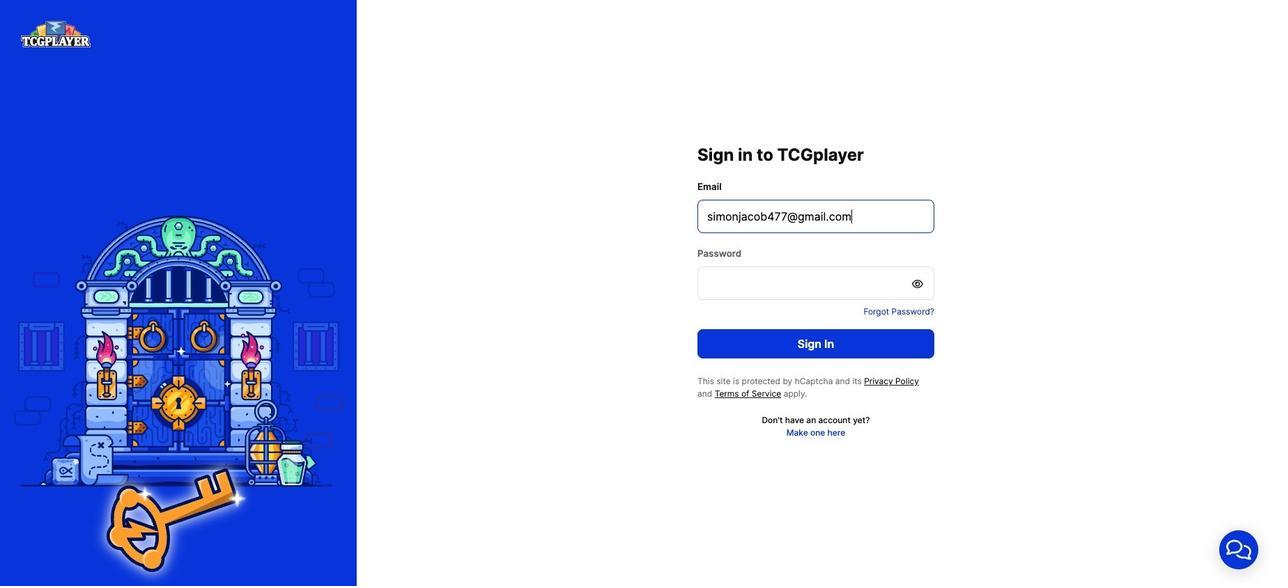Task type: locate. For each thing, give the bounding box(es) containing it.
hide your password button image
[[913, 280, 925, 289]]

application
[[1203, 514, 1276, 587]]

tcgplayer.com image
[[21, 21, 91, 47]]



Task type: vqa. For each thing, say whether or not it's contained in the screenshot.
the TCGplayer.com image at the top left
yes



Task type: describe. For each thing, give the bounding box(es) containing it.
Email email field
[[698, 200, 935, 234]]

Password password field
[[698, 267, 935, 300]]



